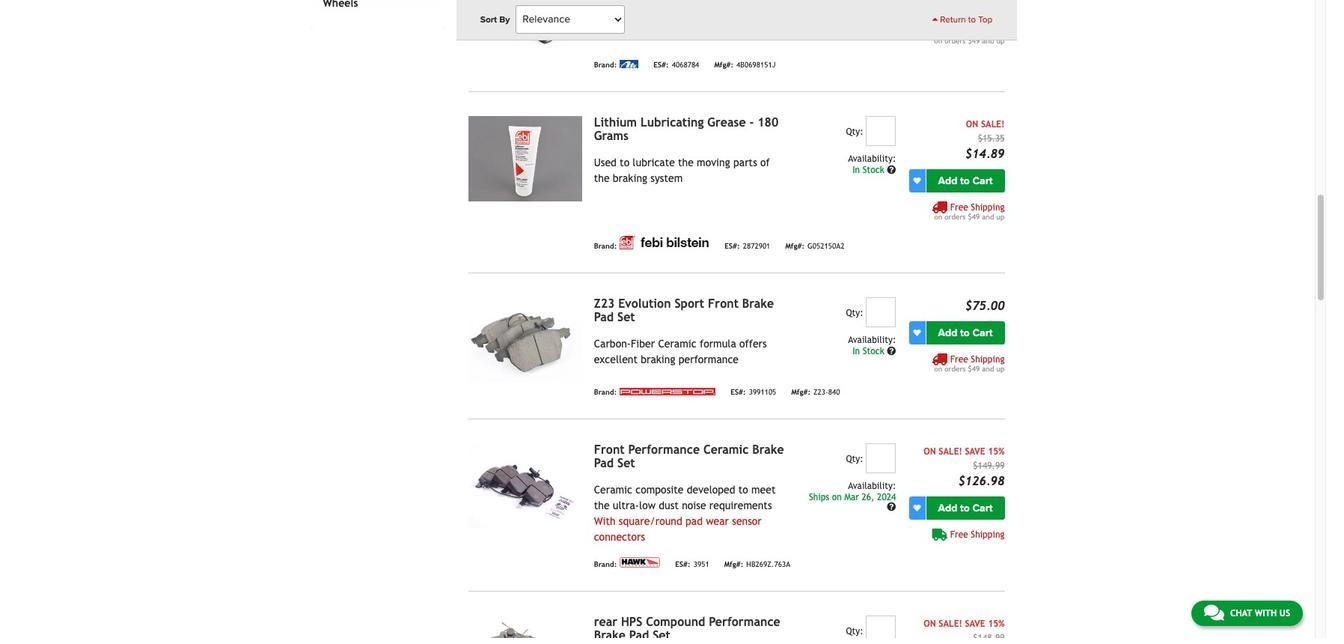 Task type: describe. For each thing, give the bounding box(es) containing it.
ultra-
[[613, 499, 640, 511]]

used
[[594, 156, 617, 168]]

z23 evolution sport front brake pad set link
[[594, 296, 774, 324]]

brake for rear hps compound performance brake pad set
[[594, 628, 626, 638]]

on sale!                         save 15%
[[924, 618, 1005, 629]]

moving
[[697, 156, 731, 168]]

chat
[[1231, 608, 1253, 619]]

ceramic inside the "ceramic composite developed to meet the ultra-low dust noise requirements with square/round pad wear sensor connectors"
[[594, 484, 633, 496]]

2 add from the top
[[939, 326, 958, 339]]

sort by
[[481, 14, 510, 25]]

1 up from the top
[[997, 36, 1005, 45]]

to down $14.89
[[961, 174, 970, 187]]

grease
[[708, 115, 746, 129]]

includes
[[594, 27, 633, 39]]

power stop - corporate logo image
[[620, 388, 716, 395]]

lithium lubricating grease - 180 grams link
[[594, 115, 779, 143]]

es#3991105 - z23-840 - z23 evolution sport front brake pad set - carbon-fiber ceramic formula offers excellent braking performance - power stop - audi volkswagen image
[[469, 297, 582, 382]]

3 orders from the top
[[945, 364, 966, 373]]

2 add to cart from the top
[[939, 326, 993, 339]]

4068784
[[672, 61, 700, 69]]

rear
[[594, 615, 618, 629]]

the up system
[[678, 156, 694, 168]]

rear hps compound performance brake pad set
[[594, 615, 781, 638]]

meet
[[752, 484, 776, 496]]

return to top link
[[933, 13, 993, 26]]

z23
[[594, 296, 615, 311]]

power
[[694, 0, 723, 8]]

lubricating
[[641, 115, 704, 129]]

$75.00
[[966, 299, 1005, 313]]

front inside z23 evolution sport front brake pad set
[[708, 296, 739, 311]]

chat with us
[[1231, 608, 1291, 619]]

the down used
[[594, 172, 610, 184]]

performance inside rear hps compound performance brake pad set
[[709, 615, 781, 629]]

z23 evolution sport front brake pad set
[[594, 296, 774, 324]]

1 and from the top
[[983, 36, 995, 45]]

question circle image for $75.00
[[888, 346, 897, 355]]

3 free from the top
[[951, 354, 969, 364]]

stock for on sale!
[[863, 165, 885, 175]]

to inside the "ceramic composite developed to meet the ultra-low dust noise requirements with square/round pad wear sensor connectors"
[[739, 484, 749, 496]]

febi - corporate logo image
[[620, 236, 710, 249]]

in stock for z23 evolution sport front brake pad set
[[853, 346, 888, 356]]

hb269z.763a
[[747, 560, 791, 569]]

low
[[640, 499, 656, 511]]

mfg#: for z23 evolution sport front brake pad set
[[792, 388, 811, 396]]

mfg#: for lithium lubricating grease - 180 grams
[[786, 242, 805, 250]]

2 orders from the top
[[945, 212, 966, 221]]

noise
[[682, 499, 707, 511]]

lubricate
[[633, 156, 675, 168]]

in stock for lithium lubricating grease - 180 grams
[[853, 165, 888, 175]]

add to cart for $14.89
[[939, 174, 993, 187]]

180
[[758, 115, 779, 129]]

dust
[[659, 499, 679, 511]]

2 and from the top
[[983, 212, 995, 221]]

with
[[594, 515, 616, 527]]

connectors
[[594, 531, 646, 543]]

26,
[[862, 492, 875, 502]]

to up free shipping
[[961, 501, 970, 514]]

brake inside front performance ceramic brake pad set
[[753, 442, 785, 457]]

performance
[[679, 353, 739, 365]]

return
[[941, 14, 967, 25]]

2024
[[878, 492, 897, 502]]

cart for 15%
[[973, 501, 993, 514]]

4 free from the top
[[951, 529, 969, 540]]

es#: for grease
[[725, 242, 740, 250]]

z23-
[[814, 388, 829, 396]]

mfg#: z23-840
[[792, 388, 841, 396]]

restore the stopping power of your vehicle includes wear sensors
[[594, 0, 760, 39]]

comments image
[[1205, 604, 1225, 622]]

parts
[[734, 156, 758, 168]]

carbon-fiber ceramic formula offers excellent braking performance
[[594, 338, 767, 365]]

add to cart for 15%
[[939, 501, 993, 514]]

ate - corporate logo image
[[620, 60, 639, 68]]

2 shipping from the top
[[972, 202, 1005, 212]]

grams
[[594, 129, 629, 143]]

add for 15%
[[939, 501, 958, 514]]

braking inside used to lubricate the moving parts of the braking system
[[613, 172, 648, 184]]

1 shipping from the top
[[972, 26, 1005, 36]]

4b0698151j
[[737, 61, 776, 69]]

vehicle
[[594, 12, 628, 24]]

g052150a2
[[808, 242, 845, 250]]

wear inside the "ceramic composite developed to meet the ultra-low dust noise requirements with square/round pad wear sensor connectors"
[[706, 515, 729, 527]]

performance inside front performance ceramic brake pad set
[[629, 442, 700, 457]]

ceramic composite developed to meet the ultra-low dust noise requirements with square/round pad wear sensor connectors
[[594, 484, 776, 543]]

3 up from the top
[[997, 364, 1005, 373]]

hps
[[621, 615, 643, 629]]

$14.89
[[966, 147, 1005, 161]]

$126.98
[[959, 474, 1005, 488]]

add to wish list image for $14.89
[[914, 177, 921, 184]]

sport
[[675, 296, 705, 311]]

used to lubricate the moving parts of the braking system
[[594, 156, 770, 184]]

qty: for front performance ceramic brake pad set
[[847, 454, 864, 464]]

15% for on sale!                         save 15%
[[989, 618, 1005, 629]]

composite
[[636, 484, 684, 496]]

pad for rear
[[630, 628, 649, 638]]

brake for z23 evolution sport front brake pad set
[[743, 296, 774, 311]]

sale! for $14.89
[[982, 119, 1005, 129]]

return to top
[[938, 14, 993, 25]]

rear hps compound performance brake pad set link
[[594, 615, 781, 638]]

es#: 3991105
[[731, 388, 777, 396]]

2 add to cart button from the top
[[927, 321, 1005, 344]]

$149.99
[[974, 460, 1005, 471]]

restore
[[594, 0, 630, 8]]

by
[[500, 14, 510, 25]]

es#: 4068784
[[654, 61, 700, 69]]

fiber
[[631, 338, 655, 349]]

save for on sale!                         save 15%
[[966, 618, 986, 629]]

us
[[1280, 608, 1291, 619]]

caret up image
[[933, 15, 938, 24]]

2 vertical spatial sale!
[[939, 618, 963, 629]]

lithium
[[594, 115, 637, 129]]

to down '$75.00'
[[961, 326, 970, 339]]

front performance ceramic brake pad set
[[594, 442, 785, 470]]

to inside used to lubricate the moving parts of the braking system
[[620, 156, 630, 168]]

formula
[[700, 338, 737, 349]]

add for $14.89
[[939, 174, 958, 187]]

ships
[[809, 492, 830, 502]]

mfg#: g052150a2
[[786, 242, 845, 250]]

stopping
[[651, 0, 691, 8]]

es#641 - hb271f.635 - rear hps compound performance brake pad set - one of the best-selling all around brake pads - hawk - audi image
[[469, 615, 582, 638]]

15% for on sale!                         save 15% $149.99 $126.98
[[989, 446, 1005, 457]]

excellent
[[594, 353, 638, 365]]

es#4068784 - 4b0698151j - front brake pad set - restore the stopping power of your vehicle - ate - audi volkswagen image
[[469, 0, 582, 54]]



Task type: locate. For each thing, give the bounding box(es) containing it.
add to cart up free shipping
[[939, 501, 993, 514]]

cart
[[973, 174, 993, 187], [973, 326, 993, 339], [973, 501, 993, 514]]

mfg#: right "3951"
[[725, 560, 744, 569]]

performance up composite
[[629, 442, 700, 457]]

2 qty: from the top
[[847, 308, 864, 318]]

1 vertical spatial pad
[[594, 456, 614, 470]]

1 vertical spatial add to wish list image
[[914, 329, 921, 336]]

1 vertical spatial 15%
[[989, 618, 1005, 629]]

cart down '$75.00'
[[973, 326, 993, 339]]

in stock
[[853, 165, 888, 175], [853, 346, 888, 356]]

qty: for z23 evolution sport front brake pad set
[[847, 308, 864, 318]]

shipping down $14.89
[[972, 202, 1005, 212]]

front
[[708, 296, 739, 311], [594, 442, 625, 457]]

1 vertical spatial front
[[594, 442, 625, 457]]

1 horizontal spatial front
[[708, 296, 739, 311]]

2 vertical spatial brake
[[594, 628, 626, 638]]

brake
[[743, 296, 774, 311], [753, 442, 785, 457], [594, 628, 626, 638]]

0 vertical spatial stock
[[863, 165, 885, 175]]

brand: for front
[[594, 560, 617, 569]]

add to cart
[[939, 174, 993, 187], [939, 326, 993, 339], [939, 501, 993, 514]]

of left your at the right top
[[727, 0, 736, 8]]

$49 down $14.89
[[969, 212, 980, 221]]

3 shipping from the top
[[972, 354, 1005, 364]]

1 vertical spatial and
[[983, 212, 995, 221]]

brand: for lithium
[[594, 242, 617, 250]]

1 15% from the top
[[989, 446, 1005, 457]]

chat with us link
[[1192, 601, 1304, 626]]

1 add to cart from the top
[[939, 174, 993, 187]]

1 vertical spatial up
[[997, 212, 1005, 221]]

braking inside carbon-fiber ceramic formula offers excellent braking performance
[[641, 353, 676, 365]]

of right parts
[[761, 156, 770, 168]]

availability: for $75.00
[[849, 335, 897, 345]]

mfg#:
[[715, 61, 734, 69], [786, 242, 805, 250], [792, 388, 811, 396], [725, 560, 744, 569]]

wear inside restore the stopping power of your vehicle includes wear sensors
[[636, 27, 659, 39]]

on sale!                         save 15% $149.99 $126.98
[[924, 446, 1005, 488]]

3 cart from the top
[[973, 501, 993, 514]]

brake left compound
[[594, 628, 626, 638]]

shipping
[[972, 26, 1005, 36], [972, 202, 1005, 212], [972, 354, 1005, 364], [972, 529, 1005, 540]]

0 horizontal spatial ceramic
[[594, 484, 633, 496]]

in
[[853, 165, 860, 175], [853, 346, 860, 356]]

brand: down connectors
[[594, 560, 617, 569]]

3 brand: from the top
[[594, 388, 617, 396]]

brand: down excellent
[[594, 388, 617, 396]]

1 vertical spatial cart
[[973, 326, 993, 339]]

brake inside z23 evolution sport front brake pad set
[[743, 296, 774, 311]]

2 cart from the top
[[973, 326, 993, 339]]

2 $49 from the top
[[969, 212, 980, 221]]

0 vertical spatial of
[[727, 0, 736, 8]]

question circle image
[[888, 165, 897, 174], [888, 346, 897, 355]]

3 free shipping on orders $49 and up from the top
[[935, 354, 1005, 373]]

mfg#: for front performance ceramic brake pad set
[[725, 560, 744, 569]]

brake up offers
[[743, 296, 774, 311]]

0 vertical spatial in
[[853, 165, 860, 175]]

1 in from the top
[[853, 165, 860, 175]]

set inside front performance ceramic brake pad set
[[618, 456, 636, 470]]

4 shipping from the top
[[972, 529, 1005, 540]]

in for lithium lubricating grease - 180 grams
[[853, 165, 860, 175]]

0 vertical spatial add
[[939, 174, 958, 187]]

sale!
[[982, 119, 1005, 129], [939, 446, 963, 457], [939, 618, 963, 629]]

mar
[[845, 492, 860, 502]]

availability: for on sale!                         save 15%
[[849, 481, 897, 491]]

2 vertical spatial up
[[997, 364, 1005, 373]]

orders down $14.89
[[945, 212, 966, 221]]

1 vertical spatial $49
[[969, 212, 980, 221]]

sale! for $126.98
[[939, 446, 963, 457]]

sensors
[[662, 27, 696, 39]]

$49 down return to top
[[969, 36, 980, 45]]

1 add to wish list image from the top
[[914, 177, 921, 184]]

2 vertical spatial ceramic
[[594, 484, 633, 496]]

the up with
[[594, 499, 610, 511]]

2 in stock from the top
[[853, 346, 888, 356]]

0 vertical spatial orders
[[945, 36, 966, 45]]

cart for $14.89
[[973, 174, 993, 187]]

es#2872901 - g052150a2 - lithium lubricating grease - 180 grams - used to lubricate the moving parts of the braking system - febi - audi volkswagen image
[[469, 116, 582, 201]]

free
[[951, 26, 969, 36], [951, 202, 969, 212], [951, 354, 969, 364], [951, 529, 969, 540]]

add to cart button down $14.89
[[927, 169, 1005, 192]]

to up requirements
[[739, 484, 749, 496]]

ceramic up ultra-
[[594, 484, 633, 496]]

es#: 2872901
[[725, 242, 771, 250]]

1 vertical spatial orders
[[945, 212, 966, 221]]

brand: left ate - corporate logo
[[594, 61, 617, 69]]

0 vertical spatial cart
[[973, 174, 993, 187]]

2 horizontal spatial ceramic
[[704, 442, 749, 457]]

pad right rear
[[630, 628, 649, 638]]

3 add from the top
[[939, 501, 958, 514]]

1 vertical spatial performance
[[709, 615, 781, 629]]

2 vertical spatial add
[[939, 501, 958, 514]]

1 in stock from the top
[[853, 165, 888, 175]]

save inside on sale!                         save 15% $149.99 $126.98
[[966, 446, 986, 457]]

1 stock from the top
[[863, 165, 885, 175]]

2 free from the top
[[951, 202, 969, 212]]

0 vertical spatial set
[[618, 310, 636, 324]]

2 in from the top
[[853, 346, 860, 356]]

shipping down '$75.00'
[[972, 354, 1005, 364]]

0 vertical spatial pad
[[594, 310, 614, 324]]

sale! inside on sale! $15.35 $14.89
[[982, 119, 1005, 129]]

cart down $14.89
[[973, 174, 993, 187]]

hawk - corporate logo image
[[620, 557, 661, 567]]

0 vertical spatial and
[[983, 36, 995, 45]]

with
[[1256, 608, 1278, 619]]

3 add to cart button from the top
[[927, 496, 1005, 519]]

set inside z23 evolution sport front brake pad set
[[618, 310, 636, 324]]

4 brand: from the top
[[594, 560, 617, 569]]

add to cart button up free shipping
[[927, 496, 1005, 519]]

on inside on sale! $15.35 $14.89
[[967, 119, 979, 129]]

$49
[[969, 36, 980, 45], [969, 212, 980, 221], [969, 364, 980, 373]]

3991105
[[749, 388, 777, 396]]

1 horizontal spatial performance
[[709, 615, 781, 629]]

es#3951 - hb269z.763a - front performance ceramic brake pad set - ceramic composite developed to meet the ultra-low dust noise requirements - hawk - audi volkswagen image
[[469, 443, 582, 528]]

0 vertical spatial add to cart
[[939, 174, 993, 187]]

sensor
[[733, 515, 762, 527]]

square/round
[[619, 515, 683, 527]]

1 horizontal spatial of
[[761, 156, 770, 168]]

stock for $75.00
[[863, 346, 885, 356]]

pad inside front performance ceramic brake pad set
[[594, 456, 614, 470]]

0 vertical spatial ceramic
[[659, 338, 697, 349]]

1 vertical spatial wear
[[706, 515, 729, 527]]

2 up from the top
[[997, 212, 1005, 221]]

2 stock from the top
[[863, 346, 885, 356]]

to left the top
[[969, 14, 977, 25]]

ceramic inside carbon-fiber ceramic formula offers excellent braking performance
[[659, 338, 697, 349]]

2 vertical spatial set
[[653, 628, 671, 638]]

add to cart down $14.89
[[939, 174, 993, 187]]

brand: up z23 in the left top of the page
[[594, 242, 617, 250]]

orders down the return
[[945, 36, 966, 45]]

free down '$75.00'
[[951, 354, 969, 364]]

0 vertical spatial sale!
[[982, 119, 1005, 129]]

1 vertical spatial of
[[761, 156, 770, 168]]

brake up the meet
[[753, 442, 785, 457]]

2 vertical spatial and
[[983, 364, 995, 373]]

set for hps
[[653, 628, 671, 638]]

carbon-
[[594, 338, 631, 349]]

your
[[739, 0, 760, 8]]

0 vertical spatial on
[[967, 119, 979, 129]]

ceramic
[[659, 338, 697, 349], [704, 442, 749, 457], [594, 484, 633, 496]]

840
[[829, 388, 841, 396]]

1 question circle image from the top
[[888, 165, 897, 174]]

set right hps
[[653, 628, 671, 638]]

0 vertical spatial brake
[[743, 296, 774, 311]]

qty: for lithium lubricating grease - 180 grams
[[847, 126, 864, 137]]

evolution
[[619, 296, 671, 311]]

2 vertical spatial free shipping on orders $49 and up
[[935, 354, 1005, 373]]

free shipping on orders $49 and up down return to top
[[935, 26, 1005, 45]]

1 vertical spatial availability:
[[849, 335, 897, 345]]

3 and from the top
[[983, 364, 995, 373]]

1 $49 from the top
[[969, 36, 980, 45]]

free down $14.89
[[951, 202, 969, 212]]

15% inside on sale!                         save 15% $149.99 $126.98
[[989, 446, 1005, 457]]

add to wish list image for 15%
[[914, 504, 921, 512]]

es#: 3951
[[676, 560, 710, 569]]

2 availability: from the top
[[849, 335, 897, 345]]

2 add to wish list image from the top
[[914, 329, 921, 336]]

orders
[[945, 36, 966, 45], [945, 212, 966, 221], [945, 364, 966, 373]]

requirements
[[710, 499, 772, 511]]

1 horizontal spatial wear
[[706, 515, 729, 527]]

es#: left 3991105
[[731, 388, 746, 396]]

and down the top
[[983, 36, 995, 45]]

0 horizontal spatial front
[[594, 442, 625, 457]]

front up ultra-
[[594, 442, 625, 457]]

2 vertical spatial cart
[[973, 501, 993, 514]]

braking down fiber
[[641, 353, 676, 365]]

1 brand: from the top
[[594, 61, 617, 69]]

3 $49 from the top
[[969, 364, 980, 373]]

on inside on sale!                         save 15% $149.99 $126.98
[[924, 446, 937, 457]]

add to cart button for $14.89
[[927, 169, 1005, 192]]

free shipping on orders $49 and up down '$75.00'
[[935, 354, 1005, 373]]

1 vertical spatial braking
[[641, 353, 676, 365]]

in for z23 evolution sport front brake pad set
[[853, 346, 860, 356]]

set inside rear hps compound performance brake pad set
[[653, 628, 671, 638]]

the
[[633, 0, 648, 8], [678, 156, 694, 168], [594, 172, 610, 184], [594, 499, 610, 511]]

ceramic down z23 evolution sport front brake pad set
[[659, 338, 697, 349]]

brake inside rear hps compound performance brake pad set
[[594, 628, 626, 638]]

2 vertical spatial $49
[[969, 364, 980, 373]]

shipping down $126.98
[[972, 529, 1005, 540]]

1 vertical spatial in
[[853, 346, 860, 356]]

mfg#: 4b0698151j
[[715, 61, 776, 69]]

ceramic for brake
[[704, 442, 749, 457]]

to inside return to top link
[[969, 14, 977, 25]]

1 vertical spatial on
[[924, 446, 937, 457]]

to right used
[[620, 156, 630, 168]]

1 horizontal spatial ceramic
[[659, 338, 697, 349]]

mfg#: left the g052150a2
[[786, 242, 805, 250]]

save
[[966, 446, 986, 457], [966, 618, 986, 629]]

question circle image for on sale!
[[888, 165, 897, 174]]

mfg#: hb269z.763a
[[725, 560, 791, 569]]

braking down lubricate
[[613, 172, 648, 184]]

pad inside rear hps compound performance brake pad set
[[630, 628, 649, 638]]

3 qty: from the top
[[847, 454, 864, 464]]

mfg#: left 4b0698151j
[[715, 61, 734, 69]]

1 save from the top
[[966, 446, 986, 457]]

1 add to cart button from the top
[[927, 169, 1005, 192]]

0 vertical spatial save
[[966, 446, 986, 457]]

the right 'restore'
[[633, 0, 648, 8]]

shipping down the top
[[972, 26, 1005, 36]]

$15.35
[[978, 133, 1005, 144]]

1 vertical spatial question circle image
[[888, 346, 897, 355]]

system
[[651, 172, 683, 184]]

and down '$75.00'
[[983, 364, 995, 373]]

2 question circle image from the top
[[888, 346, 897, 355]]

1 free shipping on orders $49 and up from the top
[[935, 26, 1005, 45]]

3 add to wish list image from the top
[[914, 504, 921, 512]]

pad up carbon-
[[594, 310, 614, 324]]

on
[[967, 119, 979, 129], [924, 446, 937, 457], [924, 618, 937, 629]]

0 horizontal spatial performance
[[629, 442, 700, 457]]

set up ultra-
[[618, 456, 636, 470]]

-
[[750, 115, 754, 129]]

front inside front performance ceramic brake pad set
[[594, 442, 625, 457]]

3 add to cart from the top
[[939, 501, 993, 514]]

1 vertical spatial sale!
[[939, 446, 963, 457]]

developed
[[687, 484, 736, 496]]

1 vertical spatial stock
[[863, 346, 885, 356]]

pad for z23
[[594, 310, 614, 324]]

add to wish list image
[[914, 177, 921, 184], [914, 329, 921, 336], [914, 504, 921, 512]]

on for $14.89
[[967, 119, 979, 129]]

mfg#: left z23-
[[792, 388, 811, 396]]

performance
[[629, 442, 700, 457], [709, 615, 781, 629]]

ships on mar 26, 2024
[[809, 492, 897, 502]]

$49 down '$75.00'
[[969, 364, 980, 373]]

0 vertical spatial wear
[[636, 27, 659, 39]]

availability: for on sale!
[[849, 153, 897, 164]]

15%
[[989, 446, 1005, 457], [989, 618, 1005, 629]]

0 vertical spatial free shipping on orders $49 and up
[[935, 26, 1005, 45]]

lithium lubricating grease - 180 grams
[[594, 115, 779, 143]]

add to cart down '$75.00'
[[939, 326, 993, 339]]

0 vertical spatial $49
[[969, 36, 980, 45]]

4 qty: from the top
[[847, 626, 864, 636]]

2 vertical spatial pad
[[630, 628, 649, 638]]

2 15% from the top
[[989, 618, 1005, 629]]

ceramic for formula
[[659, 338, 697, 349]]

of inside used to lubricate the moving parts of the braking system
[[761, 156, 770, 168]]

es#: for sport
[[731, 388, 746, 396]]

es#: for ceramic
[[676, 560, 691, 569]]

sort
[[481, 14, 497, 25]]

2 vertical spatial availability:
[[849, 481, 897, 491]]

0 horizontal spatial of
[[727, 0, 736, 8]]

2 vertical spatial orders
[[945, 364, 966, 373]]

question circle image
[[888, 503, 897, 512]]

save for on sale!                         save 15% $149.99 $126.98
[[966, 446, 986, 457]]

1 vertical spatial add
[[939, 326, 958, 339]]

free shipping
[[951, 529, 1005, 540]]

on sale! $15.35 $14.89
[[966, 119, 1005, 161]]

front performance ceramic brake pad set link
[[594, 442, 785, 470]]

free down $126.98
[[951, 529, 969, 540]]

1 vertical spatial set
[[618, 456, 636, 470]]

1 vertical spatial add to cart button
[[927, 321, 1005, 344]]

on
[[935, 36, 943, 45], [935, 212, 943, 221], [935, 364, 943, 373], [833, 492, 842, 502]]

of
[[727, 0, 736, 8], [761, 156, 770, 168]]

free shipping on orders $49 and up down $14.89
[[935, 202, 1005, 221]]

0 vertical spatial braking
[[613, 172, 648, 184]]

add to cart button
[[927, 169, 1005, 192], [927, 321, 1005, 344], [927, 496, 1005, 519]]

availability:
[[849, 153, 897, 164], [849, 335, 897, 345], [849, 481, 897, 491]]

2 free shipping on orders $49 and up from the top
[[935, 202, 1005, 221]]

0 vertical spatial performance
[[629, 442, 700, 457]]

on for $126.98
[[924, 446, 937, 457]]

es#: left 2872901
[[725, 242, 740, 250]]

1 vertical spatial add to cart
[[939, 326, 993, 339]]

pad up ultra-
[[594, 456, 614, 470]]

free down return to top
[[951, 26, 969, 36]]

wear right pad
[[706, 515, 729, 527]]

0 vertical spatial up
[[997, 36, 1005, 45]]

and down $14.89
[[983, 212, 995, 221]]

pad
[[594, 310, 614, 324], [594, 456, 614, 470], [630, 628, 649, 638]]

1 vertical spatial save
[[966, 618, 986, 629]]

1 add from the top
[[939, 174, 958, 187]]

front right "sport"
[[708, 296, 739, 311]]

1 qty: from the top
[[847, 126, 864, 137]]

1 vertical spatial free shipping on orders $49 and up
[[935, 202, 1005, 221]]

es#: left 4068784
[[654, 61, 669, 69]]

0 horizontal spatial wear
[[636, 27, 659, 39]]

pad
[[686, 515, 703, 527]]

es#: left "3951"
[[676, 560, 691, 569]]

2 save from the top
[[966, 618, 986, 629]]

free shipping on orders $49 and up
[[935, 26, 1005, 45], [935, 202, 1005, 221], [935, 354, 1005, 373]]

top
[[979, 14, 993, 25]]

compound
[[646, 615, 706, 629]]

2 vertical spatial add to cart
[[939, 501, 993, 514]]

0 vertical spatial question circle image
[[888, 165, 897, 174]]

wear left sensors
[[636, 27, 659, 39]]

es#:
[[654, 61, 669, 69], [725, 242, 740, 250], [731, 388, 746, 396], [676, 560, 691, 569]]

2 vertical spatial add to wish list image
[[914, 504, 921, 512]]

1 availability: from the top
[[849, 153, 897, 164]]

orders down '$75.00'
[[945, 364, 966, 373]]

brand: for z23
[[594, 388, 617, 396]]

1 vertical spatial in stock
[[853, 346, 888, 356]]

performance down mfg#: hb269z.763a
[[709, 615, 781, 629]]

2872901
[[743, 242, 771, 250]]

add to cart button for 15%
[[927, 496, 1005, 519]]

0 vertical spatial add to cart button
[[927, 169, 1005, 192]]

sale! inside on sale!                         save 15% $149.99 $126.98
[[939, 446, 963, 457]]

and
[[983, 36, 995, 45], [983, 212, 995, 221], [983, 364, 995, 373]]

1 vertical spatial brake
[[753, 442, 785, 457]]

offers
[[740, 338, 767, 349]]

0 vertical spatial front
[[708, 296, 739, 311]]

ceramic up developed
[[704, 442, 749, 457]]

of inside restore the stopping power of your vehicle includes wear sensors
[[727, 0, 736, 8]]

ceramic inside front performance ceramic brake pad set
[[704, 442, 749, 457]]

0 vertical spatial availability:
[[849, 153, 897, 164]]

2 vertical spatial add to cart button
[[927, 496, 1005, 519]]

1 vertical spatial ceramic
[[704, 442, 749, 457]]

pad inside z23 evolution sport front brake pad set
[[594, 310, 614, 324]]

None number field
[[867, 116, 897, 146], [867, 297, 897, 327], [867, 443, 897, 473], [867, 615, 897, 638], [867, 116, 897, 146], [867, 297, 897, 327], [867, 443, 897, 473], [867, 615, 897, 638]]

3951
[[694, 560, 710, 569]]

0 vertical spatial in stock
[[853, 165, 888, 175]]

2 vertical spatial on
[[924, 618, 937, 629]]

brand:
[[594, 61, 617, 69], [594, 242, 617, 250], [594, 388, 617, 396], [594, 560, 617, 569]]

cart down $126.98
[[973, 501, 993, 514]]

1 cart from the top
[[973, 174, 993, 187]]

the inside restore the stopping power of your vehicle includes wear sensors
[[633, 0, 648, 8]]

3 availability: from the top
[[849, 481, 897, 491]]

set for evolution
[[618, 310, 636, 324]]

add to cart button down '$75.00'
[[927, 321, 1005, 344]]

0 vertical spatial 15%
[[989, 446, 1005, 457]]

0 vertical spatial add to wish list image
[[914, 177, 921, 184]]

1 free from the top
[[951, 26, 969, 36]]

2 brand: from the top
[[594, 242, 617, 250]]

the inside the "ceramic composite developed to meet the ultra-low dust noise requirements with square/round pad wear sensor connectors"
[[594, 499, 610, 511]]

set right z23 in the left top of the page
[[618, 310, 636, 324]]

1 orders from the top
[[945, 36, 966, 45]]



Task type: vqa. For each thing, say whether or not it's contained in the screenshot.
the bottommost The My
no



